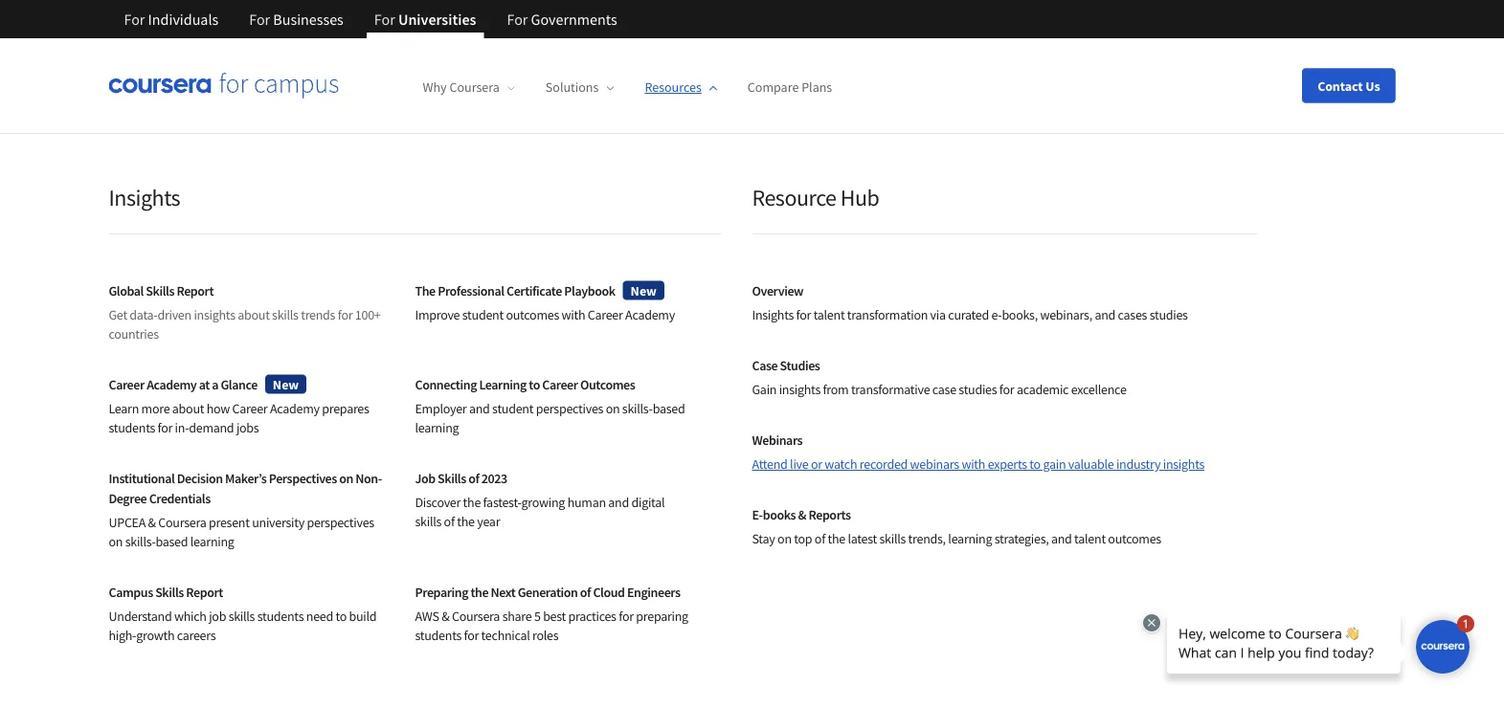 Task type: vqa. For each thing, say whether or not it's contained in the screenshot.


Task type: locate. For each thing, give the bounding box(es) containing it.
student down professional
[[462, 306, 504, 324]]

1 horizontal spatial perspectives
[[536, 400, 603, 418]]

in- down career academy at a glance
[[175, 419, 189, 437]]

for inside case studies gain insights from transformative case studies for academic excellence
[[1000, 381, 1015, 398]]

live
[[790, 456, 809, 473]]

cases
[[1118, 306, 1147, 324]]

about down career academy at a glance
[[172, 400, 204, 418]]

skills- down outcomes
[[622, 400, 653, 418]]

about left trends on the top of the page
[[238, 306, 270, 324]]

coursera
[[450, 79, 500, 96], [158, 514, 206, 532], [452, 608, 500, 625]]

2 horizontal spatial academy
[[625, 306, 675, 324]]

academy left at
[[147, 376, 197, 393]]

for inside equip students with the most in-demand skills and prepare them for job success.
[[177, 440, 203, 468]]

new right the glance
[[273, 376, 299, 393]]

skills inside job skills of 2023 discover the fastest-growing human and digital skills of the year
[[438, 470, 466, 487]]

the inside e-books & reports stay on top of the latest skills trends, learning strategies, and talent outcomes
[[828, 531, 846, 548]]

0 horizontal spatial skills-
[[125, 533, 156, 551]]

coursera up technical
[[452, 608, 500, 625]]

student
[[462, 306, 504, 324], [492, 400, 534, 418]]

& right upcea
[[148, 514, 156, 532]]

outcomes
[[506, 306, 559, 324], [1108, 531, 1162, 548]]

watch
[[825, 456, 857, 473]]

build
[[349, 608, 377, 625]]

1 vertical spatial more
[[141, 400, 170, 418]]

for left governments
[[507, 10, 528, 29]]

of right the top on the right bottom of page
[[815, 531, 826, 548]]

1 vertical spatial outcomes
[[1108, 531, 1162, 548]]

and left 'digital'
[[608, 494, 629, 511]]

careers
[[177, 627, 216, 645]]

case studies gain insights from transformative case studies for academic excellence
[[752, 357, 1127, 398]]

and inside overview insights for talent transformation via curated e-books, webinars, and cases studies
[[1095, 306, 1116, 324]]

and inside connecting learning to career outcomes employer and student perspectives on skills-based learning
[[469, 400, 490, 418]]

case
[[752, 357, 778, 374]]

contact for contact us
[[1318, 77, 1363, 94]]

the professional certificate playbook
[[415, 282, 615, 299]]

1 for from the left
[[124, 10, 145, 29]]

1 horizontal spatial based
[[653, 400, 685, 418]]

of left cloud
[[580, 584, 591, 601]]

solutions link
[[546, 79, 614, 96]]

compare plans link
[[238, 601, 356, 624]]

0 vertical spatial outcomes
[[506, 306, 559, 324]]

based inside institutional decision maker's perspectives on non- degree credentials upcea & coursera present university perspectives on skills-based learning
[[156, 533, 188, 551]]

more right 'learn' on the left
[[141, 400, 170, 418]]

insights right driven
[[194, 306, 235, 324]]

employer
[[415, 400, 467, 418]]

resources link
[[645, 79, 717, 96]]

for left 100+ in the left of the page
[[338, 306, 353, 324]]

2 vertical spatial skills
[[155, 584, 184, 601]]

to inside webinars attend live or watch recorded webinars with experts to gain valuable industry insights
[[1030, 456, 1041, 473]]

career up jobs
[[232, 400, 268, 418]]

compare plans link
[[748, 79, 832, 96]]

equip
[[124, 405, 177, 434]]

talent right 'strategies,'
[[1075, 531, 1106, 548]]

coursera inside institutional decision maker's perspectives on non- degree credentials upcea & coursera present university perspectives on skills-based learning
[[158, 514, 206, 532]]

& inside institutional decision maker's perspectives on non- degree credentials upcea & coursera present university perspectives on skills-based learning
[[148, 514, 156, 532]]

students inside strengthen employability to attract more students
[[440, 310, 654, 387]]

in- right "most"
[[395, 405, 419, 434]]

2 vertical spatial with
[[962, 456, 986, 473]]

1 vertical spatial about
[[172, 400, 204, 418]]

outcomes
[[580, 376, 635, 393]]

skills inside e-books & reports stay on top of the latest skills trends, learning strategies, and talent outcomes
[[880, 531, 906, 548]]

learn more about how career academy prepares students for in-demand jobs
[[109, 400, 369, 437]]

0 vertical spatial about
[[238, 306, 270, 324]]

0 vertical spatial skills-
[[622, 400, 653, 418]]

1 vertical spatial job
[[209, 608, 226, 625]]

more
[[298, 310, 429, 387], [141, 400, 170, 418]]

0 vertical spatial academy
[[625, 306, 675, 324]]

2 horizontal spatial with
[[962, 456, 986, 473]]

skills for data-
[[146, 282, 174, 299]]

1 horizontal spatial studies
[[1150, 306, 1188, 324]]

institutional
[[109, 470, 175, 487]]

contact for contact us
[[155, 546, 207, 565]]

learning down "employer" on the left bottom of page
[[415, 419, 459, 437]]

& inside e-books & reports stay on top of the latest skills trends, learning strategies, and talent outcomes
[[798, 506, 806, 523]]

equip students with the most in-demand skills and prepare them for job success.
[[124, 405, 662, 468]]

1 horizontal spatial skills-
[[622, 400, 653, 418]]

the left "most"
[[310, 405, 340, 434]]

2 horizontal spatial insights
[[1163, 456, 1205, 473]]

2023
[[482, 470, 507, 487]]

on inside e-books & reports stay on top of the latest skills trends, learning strategies, and talent outcomes
[[778, 531, 792, 548]]

2 vertical spatial academy
[[270, 400, 320, 418]]

academy up outcomes
[[625, 306, 675, 324]]

0 horizontal spatial with
[[265, 405, 306, 434]]

0 horizontal spatial academy
[[147, 376, 197, 393]]

and down learning on the left
[[469, 400, 490, 418]]

the inside equip students with the most in-demand skills and prepare them for job success.
[[310, 405, 340, 434]]

for left individuals
[[124, 10, 145, 29]]

job
[[207, 440, 236, 468], [209, 608, 226, 625]]

skills
[[146, 282, 174, 299], [438, 470, 466, 487], [155, 584, 184, 601]]

skills inside campus skills report understand which job skills students need to build high-growth careers
[[155, 584, 184, 601]]

skills up 'your'
[[155, 584, 184, 601]]

0 horizontal spatial about
[[172, 400, 204, 418]]

on left the top on the right bottom of page
[[778, 531, 792, 548]]

case
[[933, 381, 957, 398]]

0 horizontal spatial &
[[148, 514, 156, 532]]

and down outcomes
[[550, 405, 586, 434]]

in-
[[395, 405, 419, 434], [175, 419, 189, 437]]

new right playbook
[[631, 282, 657, 299]]

skills inside 'global skills report get data-driven insights about skills trends for 100+ countries'
[[146, 282, 174, 299]]

for left 'academic'
[[1000, 381, 1015, 398]]

institutional decision maker's perspectives on non- degree credentials upcea & coursera present university perspectives on skills-based learning
[[109, 470, 382, 551]]

insights
[[109, 183, 180, 212], [752, 306, 794, 324]]

insights
[[194, 306, 235, 324], [779, 381, 821, 398], [1163, 456, 1205, 473]]

0 horizontal spatial contact
[[155, 546, 207, 565]]

e-books & reports stay on top of the latest skills trends, learning strategies, and talent outcomes
[[752, 506, 1162, 548]]

on inside connecting learning to career outcomes employer and student perspectives on skills-based learning
[[606, 400, 620, 418]]

technical
[[481, 627, 530, 645]]

1 vertical spatial perspectives
[[307, 514, 374, 532]]

for up decision
[[177, 440, 203, 468]]

to inside strengthen employability to attract more students
[[474, 249, 525, 326]]

jobs
[[236, 419, 259, 437]]

0 horizontal spatial new
[[273, 376, 299, 393]]

0 horizontal spatial talent
[[814, 306, 845, 324]]

1 vertical spatial student
[[492, 400, 534, 418]]

webinars,
[[1040, 306, 1093, 324]]

student down learning on the left
[[492, 400, 534, 418]]

strategies,
[[995, 531, 1049, 548]]

2 vertical spatial coursera
[[452, 608, 500, 625]]

0 horizontal spatial demand
[[189, 419, 234, 437]]

1 horizontal spatial outcomes
[[1108, 531, 1162, 548]]

0 vertical spatial report
[[177, 282, 214, 299]]

1 vertical spatial based
[[156, 533, 188, 551]]

talent
[[814, 306, 845, 324], [1075, 531, 1106, 548]]

1 horizontal spatial in-
[[395, 405, 419, 434]]

to
[[474, 249, 525, 326], [529, 376, 540, 393], [1030, 456, 1041, 473], [336, 608, 347, 625]]

how
[[207, 400, 230, 418]]

1 horizontal spatial talent
[[1075, 531, 1106, 548]]

report inside 'global skills report get data-driven insights about skills trends for 100+ countries'
[[177, 282, 214, 299]]

academy inside learn more about how career academy prepares students for in-demand jobs
[[270, 400, 320, 418]]

with inside webinars attend live or watch recorded webinars with experts to gain valuable industry insights
[[962, 456, 986, 473]]

learning inside e-books & reports stay on top of the latest skills trends, learning strategies, and talent outcomes
[[948, 531, 992, 548]]

report inside campus skills report understand which job skills students need to build high-growth careers
[[186, 584, 223, 601]]

0 horizontal spatial insights
[[194, 306, 235, 324]]

0 vertical spatial based
[[653, 400, 685, 418]]

to left gain
[[1030, 456, 1041, 473]]

0 vertical spatial new
[[631, 282, 657, 299]]

university
[[252, 514, 304, 532]]

insights up global
[[109, 183, 180, 212]]

see
[[124, 603, 147, 623]]

professional
[[438, 282, 504, 299]]

the left next
[[471, 584, 489, 601]]

1 vertical spatial skills
[[438, 470, 466, 487]]

1 vertical spatial contact
[[155, 546, 207, 565]]

insights right the 'industry'
[[1163, 456, 1205, 473]]

0 horizontal spatial learning
[[190, 533, 234, 551]]

& right aws
[[442, 608, 450, 625]]

outcomes down the 'industry'
[[1108, 531, 1162, 548]]

contact left 'us'
[[1318, 77, 1363, 94]]

learning inside connecting learning to career outcomes employer and student perspectives on skills-based learning
[[415, 419, 459, 437]]

students inside preparing the next generation of cloud engineers aws & coursera share 5 best practices for preparing students for technical roles
[[415, 627, 462, 645]]

to inside connecting learning to career outcomes employer and student perspectives on skills-based learning
[[529, 376, 540, 393]]

learning
[[415, 419, 459, 437], [948, 531, 992, 548], [190, 533, 234, 551]]

report up options,
[[186, 584, 223, 601]]

coursera down credentials
[[158, 514, 206, 532]]

2 for from the left
[[249, 10, 270, 29]]

demand inside learn more about how career academy prepares students for in-demand jobs
[[189, 419, 234, 437]]

a
[[212, 376, 218, 393]]

1 horizontal spatial academy
[[270, 400, 320, 418]]

job inside campus skills report understand which job skills students need to build high-growth careers
[[209, 608, 226, 625]]

books
[[763, 506, 796, 523]]

2 horizontal spatial learning
[[948, 531, 992, 548]]

1 vertical spatial studies
[[959, 381, 997, 398]]

3 for from the left
[[374, 10, 395, 29]]

learning right the trends, on the bottom right of the page
[[948, 531, 992, 548]]

1 vertical spatial insights
[[779, 381, 821, 398]]

maker's
[[225, 470, 267, 487]]

for left technical
[[464, 627, 479, 645]]

1 vertical spatial skills-
[[125, 533, 156, 551]]

stay
[[752, 531, 775, 548]]

to right need
[[336, 608, 347, 625]]

skills up driven
[[146, 282, 174, 299]]

e-
[[992, 306, 1002, 324]]

perspectives inside connecting learning to career outcomes employer and student perspectives on skills-based learning
[[536, 400, 603, 418]]

4 for from the left
[[507, 10, 528, 29]]

learning inside institutional decision maker's perspectives on non- degree credentials upcea & coursera present university perspectives on skills-based learning
[[190, 533, 234, 551]]

on down outcomes
[[606, 400, 620, 418]]

contact inside 'button'
[[1318, 77, 1363, 94]]

2 vertical spatial insights
[[1163, 456, 1205, 473]]

outcomes down certificate
[[506, 306, 559, 324]]

0 horizontal spatial based
[[156, 533, 188, 551]]

the left the year
[[457, 513, 475, 531]]

for left businesses
[[249, 10, 270, 29]]

universities
[[398, 10, 476, 29]]

learn
[[109, 400, 139, 418]]

0 vertical spatial more
[[298, 310, 429, 387]]

skills inside 'global skills report get data-driven insights about skills trends for 100+ countries'
[[272, 306, 298, 324]]

0 horizontal spatial more
[[141, 400, 170, 418]]

most
[[344, 405, 391, 434]]

student inside connecting learning to career outcomes employer and student perspectives on skills-based learning
[[492, 400, 534, 418]]

students
[[440, 310, 654, 387], [181, 405, 261, 434], [109, 419, 155, 437], [257, 608, 304, 625], [415, 627, 462, 645]]

contact us
[[155, 546, 225, 565]]

with down playbook
[[562, 306, 585, 324]]

for down the overview at the top
[[796, 306, 811, 324]]

generation
[[518, 584, 578, 601]]

compare plans
[[238, 603, 333, 623]]

coursera right why
[[450, 79, 500, 96]]

for left "universities" at the left
[[374, 10, 395, 29]]

perspectives down outcomes
[[536, 400, 603, 418]]

campus
[[109, 584, 153, 601]]

0 vertical spatial talent
[[814, 306, 845, 324]]

compare
[[748, 79, 799, 96]]

and right 'strategies,'
[[1051, 531, 1072, 548]]

job skills of 2023 discover the fastest-growing human and digital skills of the year
[[415, 470, 665, 531]]

0 vertical spatial skills
[[146, 282, 174, 299]]

talent inside e-books & reports stay on top of the latest skills trends, learning strategies, and talent outcomes
[[1075, 531, 1106, 548]]

demand down how at bottom left
[[189, 419, 234, 437]]

1 horizontal spatial with
[[562, 306, 585, 324]]

demand
[[419, 405, 496, 434], [189, 419, 234, 437]]

of inside preparing the next generation of cloud engineers aws & coursera share 5 best practices for preparing students for technical roles
[[580, 584, 591, 601]]

your
[[150, 603, 180, 623]]

0 vertical spatial perspectives
[[536, 400, 603, 418]]

perspectives down non-
[[307, 514, 374, 532]]

academy up the success. at left
[[270, 400, 320, 418]]

discover
[[415, 494, 461, 511]]

the down reports
[[828, 531, 846, 548]]

1 horizontal spatial insights
[[752, 306, 794, 324]]

1 vertical spatial new
[[273, 376, 299, 393]]

0 horizontal spatial outcomes
[[506, 306, 559, 324]]

based
[[653, 400, 685, 418], [156, 533, 188, 551]]

1 horizontal spatial &
[[442, 608, 450, 625]]

new
[[631, 282, 657, 299], [273, 376, 299, 393]]

skills inside equip students with the most in-demand skills and prepare them for job success.
[[501, 405, 546, 434]]

1 horizontal spatial learning
[[415, 419, 459, 437]]

1 horizontal spatial insights
[[779, 381, 821, 398]]

which
[[174, 608, 207, 625]]

contact left us
[[155, 546, 207, 565]]

0 vertical spatial insights
[[194, 306, 235, 324]]

0 vertical spatial job
[[207, 440, 236, 468]]

0 horizontal spatial studies
[[959, 381, 997, 398]]

1 vertical spatial insights
[[752, 306, 794, 324]]

1 vertical spatial talent
[[1075, 531, 1106, 548]]

for
[[338, 306, 353, 324], [796, 306, 811, 324], [1000, 381, 1015, 398], [158, 419, 172, 437], [177, 440, 203, 468], [619, 608, 634, 625], [464, 627, 479, 645]]

to right learning on the left
[[529, 376, 540, 393]]

in- inside equip students with the most in-demand skills and prepare them for job success.
[[395, 405, 419, 434]]

studies right cases
[[1150, 306, 1188, 324]]

1 vertical spatial with
[[265, 405, 306, 434]]

global
[[109, 282, 144, 299]]

webinars
[[752, 431, 803, 449]]

more up prepares
[[298, 310, 429, 387]]

1 vertical spatial coursera
[[158, 514, 206, 532]]

for for individuals
[[124, 10, 145, 29]]

perspectives inside institutional decision maker's perspectives on non- degree credentials upcea & coursera present university perspectives on skills-based learning
[[307, 514, 374, 532]]

2 horizontal spatial &
[[798, 506, 806, 523]]

1 horizontal spatial new
[[631, 282, 657, 299]]

engineers
[[627, 584, 681, 601]]

talent up the "studies"
[[814, 306, 845, 324]]

0 vertical spatial studies
[[1150, 306, 1188, 324]]

human
[[568, 494, 606, 511]]

career inside connecting learning to career outcomes employer and student perspectives on skills-based learning
[[542, 376, 578, 393]]

insights down the "studies"
[[779, 381, 821, 398]]

studies right case
[[959, 381, 997, 398]]

job
[[415, 470, 435, 487]]

1 horizontal spatial about
[[238, 306, 270, 324]]

job up decision
[[207, 440, 236, 468]]

and left cases
[[1095, 306, 1116, 324]]

insights down the overview at the top
[[752, 306, 794, 324]]

coursera inside preparing the next generation of cloud engineers aws & coursera share 5 best practices for preparing students for technical roles
[[452, 608, 500, 625]]

more inside learn more about how career academy prepares students for in-demand jobs
[[141, 400, 170, 418]]

students inside campus skills report understand which job skills students need to build high-growth careers
[[257, 608, 304, 625]]

plans
[[298, 603, 333, 623]]

1 horizontal spatial more
[[298, 310, 429, 387]]

0 horizontal spatial insights
[[109, 183, 180, 212]]

insights inside 'global skills report get data-driven insights about skills trends for 100+ countries'
[[194, 306, 235, 324]]

career left outcomes
[[542, 376, 578, 393]]

skills inside job skills of 2023 discover the fastest-growing human and digital skills of the year
[[415, 513, 442, 531]]

preparing the next generation of cloud engineers aws & coursera share 5 best practices for preparing students for technical roles
[[415, 584, 688, 645]]

demand down "connecting" at bottom
[[419, 405, 496, 434]]

skills- down upcea
[[125, 533, 156, 551]]

for up them
[[158, 419, 172, 437]]

0 horizontal spatial in-
[[175, 419, 189, 437]]

report up driven
[[177, 282, 214, 299]]

1 vertical spatial report
[[186, 584, 223, 601]]

of inside e-books & reports stay on top of the latest skills trends, learning strategies, and talent outcomes
[[815, 531, 826, 548]]

1 horizontal spatial contact
[[1318, 77, 1363, 94]]

banner navigation
[[109, 0, 633, 38]]

& right books
[[798, 506, 806, 523]]

outcomes inside e-books & reports stay on top of the latest skills trends, learning strategies, and talent outcomes
[[1108, 531, 1162, 548]]

1 horizontal spatial demand
[[419, 405, 496, 434]]

0 horizontal spatial perspectives
[[307, 514, 374, 532]]

strengthen
[[124, 187, 401, 264]]

and inside job skills of 2023 discover the fastest-growing human and digital skills of the year
[[608, 494, 629, 511]]

overview insights for talent transformation via curated e-books, webinars, and cases studies
[[752, 282, 1188, 324]]

skills right job
[[438, 470, 466, 487]]

prepares
[[322, 400, 369, 418]]

report for job
[[186, 584, 223, 601]]

employability
[[124, 249, 464, 326]]

for for universities
[[374, 10, 395, 29]]

with up the success. at left
[[265, 405, 306, 434]]

with left the experts
[[962, 456, 986, 473]]

for for businesses
[[249, 10, 270, 29]]

to right improve
[[474, 249, 525, 326]]

job right which on the bottom
[[209, 608, 226, 625]]

learning down present
[[190, 533, 234, 551]]

compare
[[238, 603, 295, 623]]

latest
[[848, 531, 877, 548]]

0 vertical spatial contact
[[1318, 77, 1363, 94]]



Task type: describe. For each thing, give the bounding box(es) containing it.
about inside 'global skills report get data-driven insights about skills trends for 100+ countries'
[[238, 306, 270, 324]]

academic
[[1017, 381, 1069, 398]]

share
[[502, 608, 532, 625]]

roles
[[533, 627, 559, 645]]

global skills report get data-driven insights about skills trends for 100+ countries
[[109, 282, 381, 343]]

on left non-
[[339, 470, 353, 487]]

gain
[[752, 381, 777, 398]]

job inside equip students with the most in-demand skills and prepare them for job success.
[[207, 440, 236, 468]]

webinars
[[910, 456, 960, 473]]

studies inside overview insights for talent transformation via curated e-books, webinars, and cases studies
[[1150, 306, 1188, 324]]

insights inside overview insights for talent transformation via curated e-books, webinars, and cases studies
[[752, 306, 794, 324]]

based inside connecting learning to career outcomes employer and student perspectives on skills-based learning
[[653, 400, 685, 418]]

learning for insights
[[415, 419, 459, 437]]

skills inside campus skills report understand which job skills students need to build high-growth careers
[[229, 608, 255, 625]]

trends,
[[908, 531, 946, 548]]

need
[[306, 608, 333, 625]]

of down discover at the left
[[444, 513, 455, 531]]

solutions
[[546, 79, 599, 96]]

resource
[[752, 183, 837, 212]]

0 vertical spatial insights
[[109, 183, 180, 212]]

0 vertical spatial student
[[462, 306, 504, 324]]

why
[[423, 79, 447, 96]]

for inside overview insights for talent transformation via curated e-books, webinars, and cases studies
[[796, 306, 811, 324]]

fastest-
[[483, 494, 522, 511]]

coursera for campus image
[[109, 72, 339, 99]]

best
[[543, 608, 566, 625]]

improve
[[415, 306, 460, 324]]

us
[[210, 546, 225, 565]]

books,
[[1002, 306, 1038, 324]]

1 vertical spatial academy
[[147, 376, 197, 393]]

for down cloud
[[619, 608, 634, 625]]

transformation
[[847, 306, 928, 324]]

with inside equip students with the most in-demand skills and prepare them for job success.
[[265, 405, 306, 434]]

contact us link
[[124, 532, 256, 578]]

industry
[[1117, 456, 1161, 473]]

for individuals
[[124, 10, 219, 29]]

at
[[199, 376, 210, 393]]

plans
[[802, 79, 832, 96]]

businesses
[[273, 10, 344, 29]]

strengthen employability to attract more students
[[124, 187, 654, 387]]

glance
[[221, 376, 257, 393]]

curated
[[948, 306, 989, 324]]

new for career academy at a glance
[[273, 376, 299, 393]]

career inside learn more about how career academy prepares students for in-demand jobs
[[232, 400, 268, 418]]

for inside 'global skills report get data-driven insights about skills trends for 100+ countries'
[[338, 306, 353, 324]]

report for driven
[[177, 282, 214, 299]]

100+
[[355, 306, 381, 324]]

of left 2023
[[468, 470, 479, 487]]

non-
[[356, 470, 382, 487]]

talent inside overview insights for talent transformation via curated e-books, webinars, and cases studies
[[814, 306, 845, 324]]

career down playbook
[[588, 306, 623, 324]]

valuable
[[1069, 456, 1114, 473]]

next
[[491, 584, 516, 601]]

for for governments
[[507, 10, 528, 29]]

the
[[415, 282, 436, 299]]

transformative
[[851, 381, 930, 398]]

the inside preparing the next generation of cloud engineers aws & coursera share 5 best practices for preparing students for technical roles
[[471, 584, 489, 601]]

from
[[823, 381, 849, 398]]

hub
[[841, 183, 880, 212]]

webinars attend live or watch recorded webinars with experts to gain valuable industry insights
[[752, 431, 1205, 473]]

contact us button
[[1303, 68, 1396, 103]]

students inside equip students with the most in-demand skills and prepare them for job success.
[[181, 405, 261, 434]]

skills for discover
[[438, 470, 466, 487]]

decision
[[177, 470, 223, 487]]

about inside learn more about how career academy prepares students for in-demand jobs
[[172, 400, 204, 418]]

academy for a
[[270, 400, 320, 418]]

degree
[[109, 490, 147, 507]]

in- inside learn more about how career academy prepares students for in-demand jobs
[[175, 419, 189, 437]]

playbook
[[564, 282, 615, 299]]

understand
[[109, 608, 172, 625]]

individuals
[[148, 10, 219, 29]]

get
[[109, 306, 127, 324]]

overview
[[752, 282, 804, 299]]

and inside e-books & reports stay on top of the latest skills trends, learning strategies, and talent outcomes
[[1051, 531, 1072, 548]]

trends
[[301, 306, 335, 324]]

skills for which
[[155, 584, 184, 601]]

learning for resource hub
[[948, 531, 992, 548]]

improve student outcomes with career academy
[[415, 306, 675, 324]]

see your options,
[[124, 603, 238, 623]]

insights inside webinars attend live or watch recorded webinars with experts to gain valuable industry insights
[[1163, 456, 1205, 473]]

growth
[[136, 627, 175, 645]]

connecting
[[415, 376, 477, 393]]

students inside learn more about how career academy prepares students for in-demand jobs
[[109, 419, 155, 437]]

academy for playbook
[[625, 306, 675, 324]]

cloud
[[593, 584, 625, 601]]

digital
[[632, 494, 665, 511]]

career up 'learn' on the left
[[109, 376, 144, 393]]

on down upcea
[[109, 533, 123, 551]]

gain
[[1043, 456, 1066, 473]]

preparing
[[636, 608, 688, 625]]

connecting learning to career outcomes employer and student perspectives on skills-based learning
[[415, 376, 685, 437]]

countries
[[109, 326, 159, 343]]

demand inside equip students with the most in-demand skills and prepare them for job success.
[[419, 405, 496, 434]]

compare plans
[[748, 79, 832, 96]]

skills- inside institutional decision maker's perspectives on non- degree credentials upcea & coursera present university perspectives on skills-based learning
[[125, 533, 156, 551]]

them
[[124, 440, 173, 468]]

new for the professional certificate playbook
[[631, 282, 657, 299]]

attend
[[752, 456, 788, 473]]

insights inside case studies gain insights from transformative case studies for academic excellence
[[779, 381, 821, 398]]

present
[[209, 514, 250, 532]]

0 vertical spatial with
[[562, 306, 585, 324]]

year
[[477, 513, 500, 531]]

top
[[794, 531, 812, 548]]

for governments
[[507, 10, 617, 29]]

more inside strengthen employability to attract more students
[[298, 310, 429, 387]]

to inside campus skills report understand which job skills students need to build high-growth careers
[[336, 608, 347, 625]]

skills- inside connecting learning to career outcomes employer and student perspectives on skills-based learning
[[622, 400, 653, 418]]

e-
[[752, 506, 763, 523]]

why coursera link
[[423, 79, 515, 96]]

attract
[[124, 310, 288, 387]]

0 vertical spatial coursera
[[450, 79, 500, 96]]

recorded
[[860, 456, 908, 473]]

or
[[811, 456, 823, 473]]

why coursera
[[423, 79, 500, 96]]

upcea
[[109, 514, 146, 532]]

& inside preparing the next generation of cloud engineers aws & coursera share 5 best practices for preparing students for technical roles
[[442, 608, 450, 625]]

resource hub
[[752, 183, 880, 212]]

resources
[[645, 79, 702, 96]]

studies inside case studies gain insights from transformative case studies for academic excellence
[[959, 381, 997, 398]]

the up the year
[[463, 494, 481, 511]]

via
[[930, 306, 946, 324]]

for inside learn more about how career academy prepares students for in-demand jobs
[[158, 419, 172, 437]]

and inside equip students with the most in-demand skills and prepare them for job success.
[[550, 405, 586, 434]]



